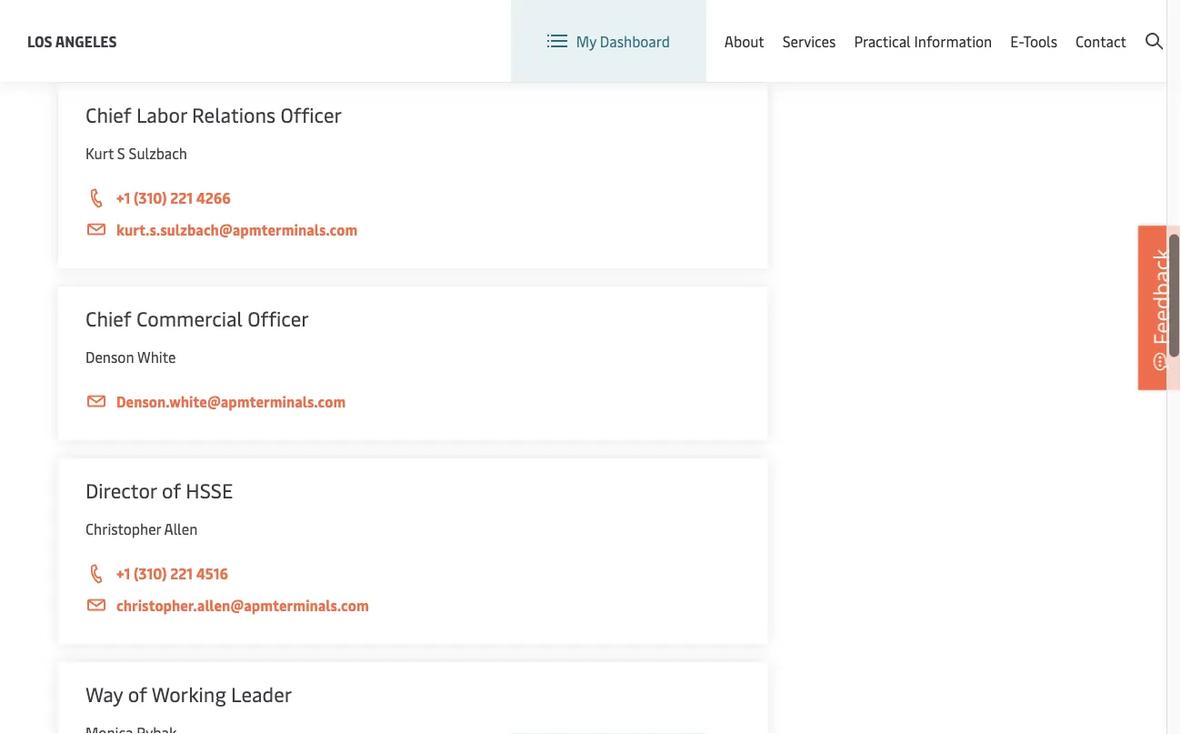 Task type: vqa. For each thing, say whether or not it's contained in the screenshot.
Director of HSSE
yes



Task type: describe. For each thing, give the bounding box(es) containing it.
denson.white@apmterminals.com
[[116, 392, 346, 411]]

login / create account
[[1016, 17, 1163, 36]]

los angeles
[[27, 31, 117, 50]]

allen
[[164, 519, 198, 538]]

login / create account link
[[983, 0, 1163, 54]]

login
[[1016, 17, 1052, 36]]

global menu
[[864, 17, 946, 37]]

practical information
[[854, 31, 993, 51]]

chief for chief commercial officer
[[86, 305, 131, 332]]

sulzbach
[[129, 143, 187, 163]]

way of working leader
[[86, 680, 292, 707]]

tools
[[1024, 31, 1058, 51]]

feedback button
[[1139, 226, 1182, 390]]

switch location button
[[673, 17, 805, 37]]

contact
[[1076, 31, 1127, 51]]

about button
[[725, 0, 765, 82]]

my dashboard
[[576, 31, 670, 51]]

denson white
[[86, 347, 176, 367]]

my dashboard button
[[547, 0, 670, 82]]

+1 for director
[[116, 563, 130, 583]]

+1 for chief
[[116, 188, 130, 207]]

director of hsse
[[86, 477, 233, 503]]

christopher.allen@apmterminals.com link
[[86, 594, 741, 617]]

practical information button
[[854, 0, 993, 82]]

dashboard
[[600, 31, 670, 51]]

4516
[[196, 563, 228, 583]]

/
[[1055, 17, 1061, 36]]

christopher
[[86, 519, 161, 538]]

way
[[86, 680, 123, 707]]

kurt
[[86, 143, 114, 163]]

labor
[[136, 101, 187, 128]]

switch location
[[702, 17, 805, 36]]

(310) for of
[[134, 563, 167, 583]]

kurt.s.sulzbach@apmterminals.com
[[116, 220, 358, 239]]

hsse
[[186, 477, 233, 503]]

kurt s sulzbach
[[86, 143, 187, 163]]

services
[[783, 31, 836, 51]]

of for hsse
[[162, 477, 181, 503]]

menu
[[909, 17, 946, 37]]

christopher.allen@apmterminals.com
[[116, 595, 369, 615]]

contact button
[[1076, 0, 1127, 82]]



Task type: locate. For each thing, give the bounding box(es) containing it.
1 vertical spatial (310)
[[134, 563, 167, 583]]

chief for chief labor relations officer
[[86, 101, 131, 128]]

of for working
[[128, 680, 147, 707]]

leader
[[231, 680, 292, 707]]

+1 down christopher
[[116, 563, 130, 583]]

221
[[170, 188, 193, 207], [170, 563, 193, 583]]

chief up kurt
[[86, 101, 131, 128]]

los
[[27, 31, 52, 50]]

1 221 from the top
[[170, 188, 193, 207]]

white
[[137, 347, 176, 367]]

los angeles link
[[27, 30, 117, 52]]

feedback
[[1147, 249, 1176, 345]]

e-tools
[[1011, 31, 1058, 51]]

chief commercial officer
[[86, 305, 309, 332]]

0 vertical spatial 221
[[170, 188, 193, 207]]

denson.white@apmterminals.com link
[[86, 390, 741, 413]]

e-tools button
[[1011, 0, 1058, 82]]

221 left the 4266
[[170, 188, 193, 207]]

221 left 4516
[[170, 563, 193, 583]]

director
[[86, 477, 157, 503]]

my
[[576, 31, 597, 51]]

christopher allen
[[86, 519, 198, 538]]

services button
[[783, 0, 836, 82]]

1 vertical spatial officer
[[248, 305, 309, 332]]

create
[[1064, 17, 1107, 36]]

of right way
[[128, 680, 147, 707]]

1 vertical spatial of
[[128, 680, 147, 707]]

juan.iglesias@apmterminals.com link
[[86, 15, 741, 37]]

2 221 from the top
[[170, 563, 193, 583]]

0 vertical spatial chief
[[86, 101, 131, 128]]

account
[[1110, 17, 1163, 36]]

juan.iglesias@apmterminals.com
[[116, 16, 338, 35]]

information
[[915, 31, 993, 51]]

+1 down s
[[116, 188, 130, 207]]

denson
[[86, 347, 134, 367]]

(310) for labor
[[134, 188, 167, 207]]

kurt.s.sulzbach@apmterminals.com link
[[86, 218, 741, 241]]

0 vertical spatial of
[[162, 477, 181, 503]]

221 for of
[[170, 563, 193, 583]]

practical
[[854, 31, 911, 51]]

switch
[[702, 17, 746, 36]]

2 +1 from the top
[[116, 563, 130, 583]]

0 vertical spatial officer
[[281, 101, 342, 128]]

1 +1 from the top
[[116, 188, 130, 207]]

1 vertical spatial +1
[[116, 563, 130, 583]]

2 chief from the top
[[86, 305, 131, 332]]

0 vertical spatial +1
[[116, 188, 130, 207]]

of left hsse
[[162, 477, 181, 503]]

working
[[152, 680, 226, 707]]

0 horizontal spatial of
[[128, 680, 147, 707]]

e-
[[1011, 31, 1024, 51]]

1 vertical spatial 221
[[170, 563, 193, 583]]

commercial
[[136, 305, 243, 332]]

relations
[[192, 101, 276, 128]]

1 (310) from the top
[[134, 188, 167, 207]]

officer
[[281, 101, 342, 128], [248, 305, 309, 332]]

(310)
[[134, 188, 167, 207], [134, 563, 167, 583]]

2 (310) from the top
[[134, 563, 167, 583]]

1 chief from the top
[[86, 101, 131, 128]]

officer right commercial
[[248, 305, 309, 332]]

of
[[162, 477, 181, 503], [128, 680, 147, 707]]

chief labor relations officer
[[86, 101, 342, 128]]

chief
[[86, 101, 131, 128], [86, 305, 131, 332]]

0 vertical spatial (310)
[[134, 188, 167, 207]]

221 for labor
[[170, 188, 193, 207]]

chief up denson
[[86, 305, 131, 332]]

+1 (310) 221 4516
[[116, 563, 228, 583]]

(310) down christopher allen
[[134, 563, 167, 583]]

(310) down sulzbach
[[134, 188, 167, 207]]

s
[[117, 143, 125, 163]]

1 vertical spatial chief
[[86, 305, 131, 332]]

officer right relations
[[281, 101, 342, 128]]

global menu button
[[824, 0, 965, 54]]

1 horizontal spatial of
[[162, 477, 181, 503]]

angeles
[[55, 31, 117, 50]]

location
[[749, 17, 805, 36]]

4266
[[196, 188, 231, 207]]

global
[[864, 17, 905, 37]]

+1
[[116, 188, 130, 207], [116, 563, 130, 583]]

+1 (310) 221 4266
[[116, 188, 231, 207]]

+1 (310) 221 4516 link
[[86, 562, 741, 586]]

+1 (310) 221 4266 link
[[86, 186, 741, 210]]

about
[[725, 31, 765, 51]]



